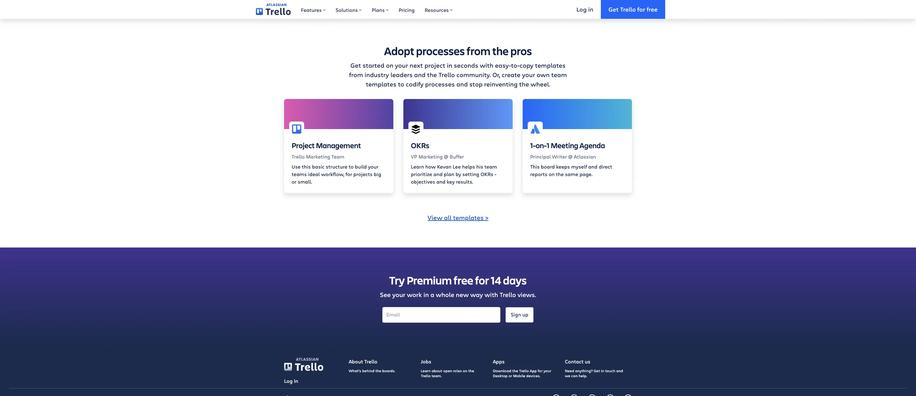 Task type: describe. For each thing, give the bounding box(es) containing it.
learn about open roles on the trello team.
[[421, 369, 474, 379]]

in
[[294, 378, 298, 385]]

learn how kevan lee helps his team prioritize and plan by setting okrs - objectives and key results.
[[411, 164, 497, 185]]

this
[[530, 164, 540, 170]]

1
[[547, 141, 550, 151]]

1 vertical spatial from
[[349, 71, 363, 79]]

reinventing
[[484, 80, 518, 88]]

view
[[428, 214, 443, 222]]

>
[[485, 214, 489, 222]]

what's
[[349, 369, 361, 374]]

boards.
[[382, 369, 396, 374]]

mobile
[[513, 374, 526, 379]]

whole
[[436, 291, 454, 300]]

seconds
[[454, 61, 478, 70]]

workflow,
[[321, 171, 344, 178]]

how
[[426, 164, 436, 170]]

ideal
[[308, 171, 320, 178]]

buffer
[[450, 154, 464, 160]]

try
[[390, 273, 405, 288]]

get trello for free
[[609, 5, 658, 13]]

trello inside download the trello app for your desktop or mobile devices.
[[519, 369, 529, 374]]

plans
[[372, 7, 385, 13]]

stop
[[470, 80, 483, 88]]

principal
[[530, 154, 551, 160]]

use
[[292, 164, 301, 170]]

get trello for free link
[[601, 0, 666, 19]]

desktop
[[493, 374, 508, 379]]

with inside try premium free for 14 days see your work in a whole new way with trello views.
[[485, 291, 498, 300]]

marketing inside okrs vp marketing @ buffer
[[419, 154, 443, 160]]

team
[[332, 154, 345, 160]]

to inside adopt processes from the pros get started on your next project in seconds with easy-to-copy templates from industry leaders and the trello community. or, create your own team templates to codify processes and stop reinventing the wheel.
[[398, 80, 404, 88]]

vp
[[411, 154, 417, 160]]

to-
[[511, 61, 520, 70]]

0 vertical spatial from
[[467, 43, 491, 58]]

or inside use this basic structure to build your teams ideal workflow, for projects big or small.
[[292, 179, 297, 185]]

download
[[493, 369, 511, 374]]

kevan
[[437, 164, 452, 170]]

project
[[292, 141, 315, 151]]

management
[[316, 141, 361, 151]]

@ inside 1-on-1 meeting agenda principal writer @ atlassian
[[568, 154, 573, 160]]

-
[[495, 171, 497, 178]]

your inside download the trello app for your desktop or mobile devices.
[[544, 369, 552, 374]]

log for log in
[[577, 5, 587, 13]]

started
[[363, 61, 385, 70]]

free inside try premium free for 14 days see your work in a whole new way with trello views.
[[454, 273, 473, 288]]

14
[[491, 273, 501, 288]]

create
[[502, 71, 521, 79]]

projects
[[354, 171, 373, 178]]

or,
[[493, 71, 500, 79]]

0 vertical spatial processes
[[416, 43, 465, 58]]

the down project
[[427, 71, 437, 79]]

apps
[[493, 359, 505, 366]]

2 vertical spatial templates
[[453, 214, 484, 222]]

resources
[[425, 7, 449, 13]]

plan
[[444, 171, 455, 178]]

see
[[380, 291, 391, 300]]

roles
[[453, 369, 462, 374]]

wheel.
[[531, 80, 550, 88]]

the inside this board keeps myself and direct reports on the same page.
[[556, 171, 564, 178]]

contact
[[565, 359, 584, 366]]

team inside adopt processes from the pros get started on your next project in seconds with easy-to-copy templates from industry leaders and the trello community. or, create your own team templates to codify processes and stop reinventing the wheel.
[[551, 71, 567, 79]]

on for this
[[549, 171, 555, 178]]

your up leaders
[[395, 61, 408, 70]]

copy
[[520, 61, 534, 70]]

community.
[[457, 71, 491, 79]]

team inside learn how kevan lee helps his team prioritize and plan by setting okrs - objectives and key results.
[[485, 164, 497, 170]]

get inside adopt processes from the pros get started on your next project in seconds with easy-to-copy templates from industry leaders and the trello community. or, create your own team templates to codify processes and stop reinventing the wheel.
[[351, 61, 361, 70]]

log in link
[[284, 378, 298, 386]]

view all templates >
[[428, 214, 489, 222]]

way
[[471, 291, 483, 300]]

log for log in
[[284, 378, 293, 385]]

board
[[541, 164, 555, 170]]

1 vertical spatial processes
[[425, 80, 455, 88]]

days
[[503, 273, 527, 288]]

in inside adopt processes from the pros get started on your next project in seconds with easy-to-copy templates from industry leaders and the trello community. or, create your own team templates to codify processes and stop reinventing the wheel.
[[447, 61, 452, 70]]

behind
[[362, 369, 375, 374]]

app
[[530, 369, 537, 374]]

2 horizontal spatial get
[[609, 5, 619, 13]]

about
[[349, 359, 363, 366]]

for inside try premium free for 14 days see your work in a whole new way with trello views.
[[475, 273, 489, 288]]

the down create
[[519, 80, 529, 88]]

and left key
[[437, 179, 446, 185]]

big
[[374, 171, 381, 178]]

up
[[523, 312, 529, 318]]

his
[[477, 164, 483, 170]]

project
[[425, 61, 445, 70]]

features
[[301, 7, 322, 13]]

need anything? get in touch and we can help.
[[565, 369, 623, 379]]

for inside download the trello app for your desktop or mobile devices.
[[538, 369, 543, 374]]

pros
[[511, 43, 532, 58]]

Email email field
[[383, 308, 501, 323]]

keeps
[[556, 164, 570, 170]]

this
[[302, 164, 311, 170]]

on inside "learn about open roles on the trello team."
[[463, 369, 467, 374]]

marketing inside project management trello marketing team
[[306, 154, 330, 160]]

about
[[432, 369, 442, 374]]



Task type: locate. For each thing, give the bounding box(es) containing it.
1 horizontal spatial free
[[647, 5, 658, 13]]

get left started
[[351, 61, 361, 70]]

this board keeps myself and direct reports on the same page.
[[530, 164, 613, 178]]

okrs up vp
[[411, 141, 429, 151]]

and down next
[[414, 71, 426, 79]]

0 horizontal spatial marketing
[[306, 154, 330, 160]]

and
[[414, 71, 426, 79], [457, 80, 468, 88], [589, 164, 598, 170], [434, 171, 443, 178], [437, 179, 446, 185], [617, 369, 623, 374]]

1 vertical spatial templates
[[366, 80, 397, 88]]

reports
[[530, 171, 548, 178]]

1 vertical spatial learn
[[421, 369, 431, 374]]

setting
[[463, 171, 480, 178]]

helps
[[462, 164, 475, 170]]

in
[[588, 5, 594, 13], [447, 61, 452, 70], [424, 291, 429, 300], [601, 369, 605, 374]]

teams
[[292, 171, 307, 178]]

your right see
[[392, 291, 406, 300]]

views.
[[518, 291, 536, 300]]

try premium free for 14 days see your work in a whole new way with trello views.
[[380, 273, 536, 300]]

to left build
[[349, 164, 354, 170]]

marketing up how
[[419, 154, 443, 160]]

0 vertical spatial team
[[551, 71, 567, 79]]

and inside this board keeps myself and direct reports on the same page.
[[589, 164, 598, 170]]

with
[[480, 61, 494, 70], [485, 291, 498, 300]]

the right the download
[[512, 369, 518, 374]]

about trello
[[349, 359, 378, 366]]

all
[[444, 214, 452, 222]]

your down copy
[[522, 71, 535, 79]]

log in
[[284, 378, 298, 385]]

devices.
[[527, 374, 541, 379]]

1 horizontal spatial okrs
[[481, 171, 493, 178]]

resources button
[[420, 0, 458, 19]]

1 horizontal spatial marketing
[[419, 154, 443, 160]]

get right log in
[[609, 5, 619, 13]]

1 vertical spatial team
[[485, 164, 497, 170]]

solutions button
[[331, 0, 367, 19]]

@ inside okrs vp marketing @ buffer
[[444, 154, 449, 160]]

marketing up basic at the top left of page
[[306, 154, 330, 160]]

1 horizontal spatial or
[[509, 374, 512, 379]]

your up big
[[368, 164, 379, 170]]

okrs left -
[[481, 171, 493, 178]]

1 horizontal spatial on
[[463, 369, 467, 374]]

get inside need anything? get in touch and we can help.
[[594, 369, 600, 374]]

1 vertical spatial log
[[284, 378, 293, 385]]

and left stop
[[457, 80, 468, 88]]

1 vertical spatial with
[[485, 291, 498, 300]]

sign up button
[[506, 308, 534, 323]]

team right 'own' in the right of the page
[[551, 71, 567, 79]]

0 vertical spatial log
[[577, 5, 587, 13]]

download the trello app for your desktop or mobile devices.
[[493, 369, 552, 379]]

meeting
[[551, 141, 579, 151]]

0 horizontal spatial to
[[349, 164, 354, 170]]

1 vertical spatial free
[[454, 273, 473, 288]]

1 horizontal spatial templates
[[453, 214, 484, 222]]

@ right writer
[[568, 154, 573, 160]]

open
[[443, 369, 452, 374]]

the down keeps
[[556, 171, 564, 178]]

project management trello marketing team
[[292, 141, 361, 160]]

2 marketing from the left
[[419, 154, 443, 160]]

learn inside learn how kevan lee helps his team prioritize and plan by setting okrs - objectives and key results.
[[411, 164, 424, 170]]

jobs
[[421, 359, 431, 366]]

or inside download the trello app for your desktop or mobile devices.
[[509, 374, 512, 379]]

basic
[[312, 164, 325, 170]]

0 horizontal spatial from
[[349, 71, 363, 79]]

atlassian trello image
[[256, 4, 291, 15], [284, 359, 323, 372], [296, 359, 319, 362]]

or left mobile
[[509, 374, 512, 379]]

0 horizontal spatial okrs
[[411, 141, 429, 151]]

0 horizontal spatial log
[[284, 378, 293, 385]]

same
[[565, 171, 578, 178]]

prioritize
[[411, 171, 432, 178]]

1 horizontal spatial to
[[398, 80, 404, 88]]

with inside adopt processes from the pros get started on your next project in seconds with easy-to-copy templates from industry leaders and the trello community. or, create your own team templates to codify processes and stop reinventing the wheel.
[[480, 61, 494, 70]]

with right way
[[485, 291, 498, 300]]

0 horizontal spatial free
[[454, 273, 473, 288]]

learn up the prioritize
[[411, 164, 424, 170]]

1-
[[530, 141, 536, 151]]

the
[[493, 43, 509, 58], [427, 71, 437, 79], [519, 80, 529, 88], [556, 171, 564, 178], [376, 369, 381, 374], [468, 369, 474, 374], [512, 369, 518, 374]]

0 horizontal spatial on
[[386, 61, 394, 70]]

@ up kevan
[[444, 154, 449, 160]]

by
[[456, 171, 461, 178]]

use this basic structure to build your teams ideal workflow, for projects big or small.
[[292, 164, 381, 185]]

1 horizontal spatial team
[[551, 71, 567, 79]]

log
[[577, 5, 587, 13], [284, 378, 293, 385]]

0 vertical spatial learn
[[411, 164, 424, 170]]

1 horizontal spatial get
[[594, 369, 600, 374]]

in inside need anything? get in touch and we can help.
[[601, 369, 605, 374]]

1 marketing from the left
[[306, 154, 330, 160]]

myself
[[571, 164, 587, 170]]

help.
[[579, 374, 587, 379]]

processes up project
[[416, 43, 465, 58]]

team
[[551, 71, 567, 79], [485, 164, 497, 170]]

0 vertical spatial with
[[480, 61, 494, 70]]

get right anything?
[[594, 369, 600, 374]]

solutions
[[336, 7, 358, 13]]

team.
[[432, 374, 442, 379]]

to down leaders
[[398, 80, 404, 88]]

your inside try premium free for 14 days see your work in a whole new way with trello views.
[[392, 291, 406, 300]]

0 vertical spatial free
[[647, 5, 658, 13]]

templates down industry at the left
[[366, 80, 397, 88]]

sign up
[[511, 312, 529, 318]]

trello inside "learn about open roles on the trello team."
[[421, 374, 431, 379]]

0 vertical spatial or
[[292, 179, 297, 185]]

page.
[[580, 171, 593, 178]]

okrs inside learn how kevan lee helps his team prioritize and plan by setting okrs - objectives and key results.
[[481, 171, 493, 178]]

trello inside adopt processes from the pros get started on your next project in seconds with easy-to-copy templates from industry leaders and the trello community. or, create your own team templates to codify processes and stop reinventing the wheel.
[[439, 71, 455, 79]]

or down 'teams' on the left top of the page
[[292, 179, 297, 185]]

on inside adopt processes from the pros get started on your next project in seconds with easy-to-copy templates from industry leaders and the trello community. or, create your own team templates to codify processes and stop reinventing the wheel.
[[386, 61, 394, 70]]

from up seconds
[[467, 43, 491, 58]]

1 horizontal spatial log
[[577, 5, 587, 13]]

on inside this board keeps myself and direct reports on the same page.
[[549, 171, 555, 178]]

0 vertical spatial get
[[609, 5, 619, 13]]

sign
[[511, 312, 521, 318]]

anything?
[[575, 369, 593, 374]]

okrs inside okrs vp marketing @ buffer
[[411, 141, 429, 151]]

own
[[537, 71, 550, 79]]

templates left >
[[453, 214, 484, 222]]

on down "board" on the top of the page
[[549, 171, 555, 178]]

trello
[[620, 5, 636, 13], [439, 71, 455, 79], [292, 154, 305, 160], [500, 291, 516, 300], [364, 359, 378, 366], [519, 369, 529, 374], [421, 374, 431, 379]]

and right "touch"
[[617, 369, 623, 374]]

pricing link
[[394, 0, 420, 19]]

learn for learn how kevan lee helps his team prioritize and plan by setting okrs - objectives and key results.
[[411, 164, 424, 170]]

1-on-1 meeting agenda principal writer @ atlassian
[[530, 141, 605, 160]]

for inside use this basic structure to build your teams ideal workflow, for projects big or small.
[[346, 171, 352, 178]]

1 vertical spatial or
[[509, 374, 512, 379]]

learn inside "learn about open roles on the trello team."
[[421, 369, 431, 374]]

the right the roles
[[468, 369, 474, 374]]

trello inside try premium free for 14 days see your work in a whole new way with trello views.
[[500, 291, 516, 300]]

and inside need anything? get in touch and we can help.
[[617, 369, 623, 374]]

codify
[[406, 80, 424, 88]]

0 horizontal spatial templates
[[366, 80, 397, 88]]

1 vertical spatial okrs
[[481, 171, 493, 178]]

0 vertical spatial to
[[398, 80, 404, 88]]

next
[[410, 61, 423, 70]]

from down started
[[349, 71, 363, 79]]

on right the roles
[[463, 369, 467, 374]]

us
[[585, 359, 591, 366]]

your right app
[[544, 369, 552, 374]]

with up or, at the top of the page
[[480, 61, 494, 70]]

learn
[[411, 164, 424, 170], [421, 369, 431, 374]]

to
[[398, 80, 404, 88], [349, 164, 354, 170]]

pricing
[[399, 7, 415, 13]]

the right behind
[[376, 369, 381, 374]]

writer
[[552, 154, 567, 160]]

1 vertical spatial to
[[349, 164, 354, 170]]

work
[[407, 291, 422, 300]]

marketing
[[306, 154, 330, 160], [419, 154, 443, 160]]

we
[[565, 374, 571, 379]]

your inside use this basic structure to build your teams ideal workflow, for projects big or small.
[[368, 164, 379, 170]]

learn for learn about open roles on the trello team.
[[421, 369, 431, 374]]

the up easy-
[[493, 43, 509, 58]]

okrs
[[411, 141, 429, 151], [481, 171, 493, 178]]

team up -
[[485, 164, 497, 170]]

a
[[431, 291, 434, 300]]

0 horizontal spatial get
[[351, 61, 361, 70]]

log in link
[[569, 0, 601, 19]]

your
[[395, 61, 408, 70], [522, 71, 535, 79], [368, 164, 379, 170], [392, 291, 406, 300], [544, 369, 552, 374]]

need
[[565, 369, 574, 374]]

1 @ from the left
[[444, 154, 449, 160]]

2 horizontal spatial on
[[549, 171, 555, 178]]

new
[[456, 291, 469, 300]]

and down kevan
[[434, 171, 443, 178]]

on for adopt
[[386, 61, 394, 70]]

learn down jobs
[[421, 369, 431, 374]]

1 vertical spatial get
[[351, 61, 361, 70]]

small.
[[298, 179, 312, 185]]

lee
[[453, 164, 461, 170]]

on-
[[536, 141, 547, 151]]

1 horizontal spatial @
[[568, 154, 573, 160]]

0 vertical spatial templates
[[535, 61, 566, 70]]

0 vertical spatial on
[[386, 61, 394, 70]]

view all templates > link
[[428, 214, 489, 222]]

2 @ from the left
[[568, 154, 573, 160]]

the inside download the trello app for your desktop or mobile devices.
[[512, 369, 518, 374]]

0 horizontal spatial team
[[485, 164, 497, 170]]

and up page.
[[589, 164, 598, 170]]

processes down project
[[425, 80, 455, 88]]

0 horizontal spatial or
[[292, 179, 297, 185]]

0 vertical spatial okrs
[[411, 141, 429, 151]]

trello inside project management trello marketing team
[[292, 154, 305, 160]]

0 horizontal spatial @
[[444, 154, 449, 160]]

1 vertical spatial on
[[549, 171, 555, 178]]

2 vertical spatial get
[[594, 369, 600, 374]]

templates up 'own' in the right of the page
[[535, 61, 566, 70]]

touch
[[606, 369, 616, 374]]

the inside "learn about open roles on the trello team."
[[468, 369, 474, 374]]

in inside try premium free for 14 days see your work in a whole new way with trello views.
[[424, 291, 429, 300]]

on up leaders
[[386, 61, 394, 70]]

2 vertical spatial on
[[463, 369, 467, 374]]

leaders
[[391, 71, 413, 79]]

1 horizontal spatial from
[[467, 43, 491, 58]]

to inside use this basic structure to build your teams ideal workflow, for projects big or small.
[[349, 164, 354, 170]]

processes
[[416, 43, 465, 58], [425, 80, 455, 88]]

features button
[[296, 0, 331, 19]]

2 horizontal spatial templates
[[535, 61, 566, 70]]

adopt
[[384, 43, 414, 58]]



Task type: vqa. For each thing, say whether or not it's contained in the screenshot.


